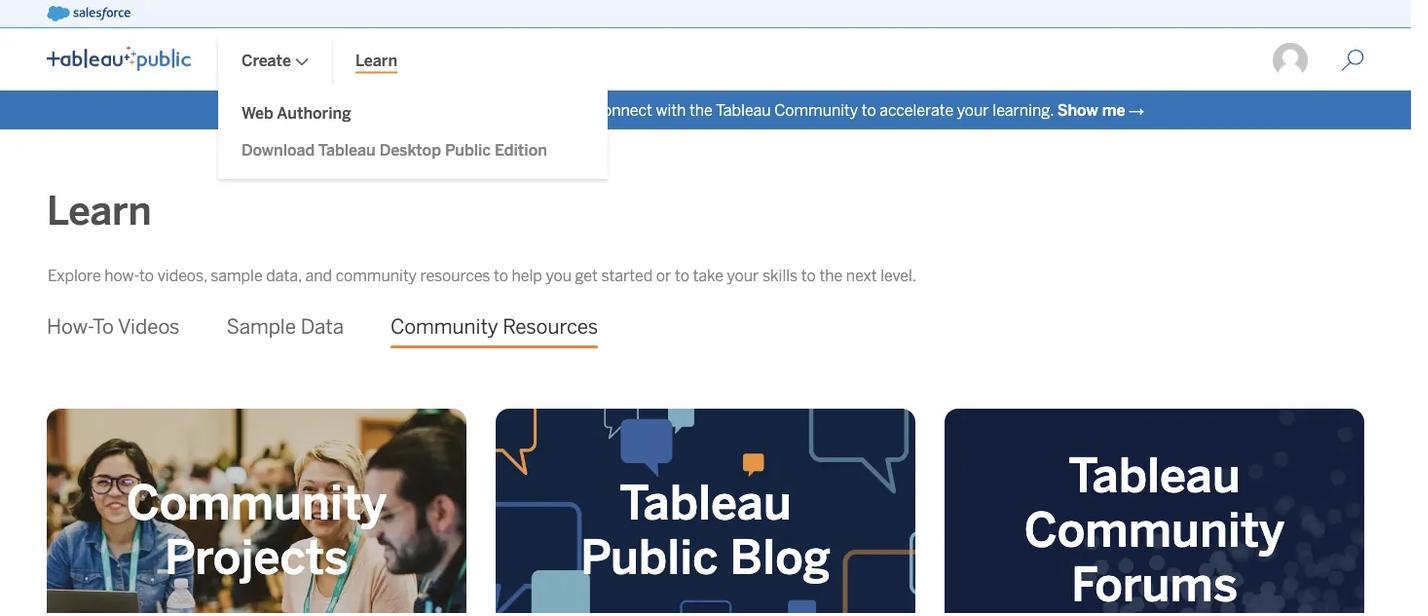 Task type: vqa. For each thing, say whether or not it's contained in the screenshot.
Learn
yes



Task type: describe. For each thing, give the bounding box(es) containing it.
→
[[1129, 101, 1145, 119]]

0 horizontal spatial next
[[514, 101, 545, 119]]

to left videos,
[[139, 266, 154, 285]]

1 horizontal spatial the
[[690, 101, 713, 119]]

tableau inside tableau community forums
[[1069, 448, 1241, 504]]

with
[[656, 101, 686, 119]]

community
[[336, 266, 417, 285]]

sample
[[211, 266, 263, 285]]

to left help
[[494, 266, 508, 285]]

public inside the tableau public blog
[[580, 530, 718, 586]]

projects
[[165, 530, 349, 586]]

started
[[601, 266, 653, 285]]

sample data
[[226, 315, 344, 339]]

salesforce logo image
[[47, 6, 130, 21]]

learn link
[[332, 30, 421, 91]]

logo image
[[47, 46, 191, 71]]

forums
[[1071, 557, 1238, 613]]

show
[[1057, 101, 1098, 119]]

you
[[546, 266, 572, 285]]

participate in projects designed by the community to help you learn, practice, and apply your data skills. image
[[47, 409, 508, 614]]

or
[[656, 266, 671, 285]]

create button
[[218, 30, 332, 91]]

how-to videos
[[47, 315, 180, 339]]

explore how-to videos, sample data, and community resources to help you get started or to take your skills to the next level.
[[48, 266, 917, 285]]

tableau public blog
[[580, 475, 831, 586]]

blog
[[730, 530, 831, 586]]

community projects link
[[47, 409, 508, 614]]

your for explore how-to videos, sample data, and community resources to help you get started or to take your skills to the next level.
[[727, 266, 759, 285]]

me
[[1102, 101, 1125, 119]]

data
[[301, 315, 344, 339]]

level.
[[881, 266, 917, 285]]

1 vertical spatial learn
[[47, 188, 152, 235]]

to right or
[[675, 266, 690, 285]]

community resources link
[[391, 301, 598, 354]]

tableau community forums
[[1024, 448, 1285, 613]]

tableau inside the tableau public blog
[[620, 475, 792, 532]]

explore
[[48, 266, 101, 285]]

1 horizontal spatial next
[[846, 266, 877, 285]]

public inside list options menu
[[445, 141, 491, 160]]

create
[[242, 51, 291, 70]]

download
[[242, 141, 315, 160]]

data
[[395, 101, 427, 119]]

accelerate
[[880, 101, 954, 119]]

0 horizontal spatial skills
[[430, 101, 466, 119]]

find answers to your tableau questions and connect with the community to learn and collaborate with others. image
[[945, 409, 1406, 614]]

videos
[[118, 315, 180, 339]]

help
[[512, 266, 542, 285]]

get
[[575, 266, 598, 285]]



Task type: locate. For each thing, give the bounding box(es) containing it.
sample
[[226, 315, 296, 339]]

1 horizontal spatial skills
[[763, 266, 798, 285]]

0 vertical spatial public
[[445, 141, 491, 160]]

how-
[[47, 315, 93, 339]]

what's new, datafam? read all about the community and stay up-to-date on all things tableau public. image
[[496, 409, 957, 614]]

1 vertical spatial take
[[693, 266, 724, 285]]

next left the "level?"
[[514, 101, 545, 119]]

0 vertical spatial next
[[514, 101, 545, 119]]

0 horizontal spatial public
[[445, 141, 491, 160]]

next
[[514, 101, 545, 119], [846, 266, 877, 285]]

0 horizontal spatial take
[[325, 101, 356, 119]]

learn up how-
[[47, 188, 152, 235]]

2 horizontal spatial your
[[957, 101, 989, 119]]

list options menu
[[218, 85, 608, 179]]

tableau
[[716, 101, 771, 119], [318, 141, 376, 160], [1069, 448, 1241, 504], [620, 475, 792, 532]]

community projects
[[126, 475, 387, 586]]

2 horizontal spatial the
[[819, 266, 843, 285]]

download tableau desktop public edition
[[242, 141, 547, 160]]

0 horizontal spatial learn
[[47, 188, 152, 235]]

1 horizontal spatial public
[[580, 530, 718, 586]]

take right want
[[325, 101, 356, 119]]

your for want to take your data skills to the next level? connect with the tableau community to accelerate your learning. show me →
[[957, 101, 989, 119]]

0 vertical spatial learn
[[355, 51, 397, 70]]

videos,
[[157, 266, 207, 285]]

your left learning.
[[957, 101, 989, 119]]

to
[[307, 101, 322, 119], [469, 101, 484, 119], [862, 101, 876, 119], [139, 266, 154, 285], [494, 266, 508, 285], [675, 266, 690, 285], [801, 266, 816, 285]]

learning.
[[993, 101, 1054, 119]]

resources
[[503, 315, 598, 339]]

to
[[93, 315, 114, 339]]

1 vertical spatial skills
[[763, 266, 798, 285]]

community resources
[[391, 315, 598, 339]]

level?
[[548, 101, 589, 119]]

skills
[[430, 101, 466, 119], [763, 266, 798, 285]]

0 horizontal spatial your
[[359, 101, 391, 119]]

authoring
[[277, 104, 351, 122]]

web authoring
[[242, 104, 351, 122]]

your
[[359, 101, 391, 119], [957, 101, 989, 119], [727, 266, 759, 285]]

the right with
[[690, 101, 713, 119]]

edition
[[495, 141, 547, 160]]

connect
[[592, 101, 652, 119]]

1 vertical spatial public
[[580, 530, 718, 586]]

to left accelerate
[[862, 101, 876, 119]]

1 horizontal spatial learn
[[355, 51, 397, 70]]

the
[[487, 101, 510, 119], [690, 101, 713, 119], [819, 266, 843, 285]]

take right or
[[693, 266, 724, 285]]

0 vertical spatial skills
[[430, 101, 466, 119]]

the up the edition
[[487, 101, 510, 119]]

tableau inside list options menu
[[318, 141, 376, 160]]

to left level.
[[801, 266, 816, 285]]

how-
[[105, 266, 139, 285]]

desktop
[[380, 141, 441, 160]]

0 horizontal spatial the
[[487, 101, 510, 119]]

web
[[242, 104, 273, 122]]

sample data link
[[226, 301, 344, 354]]

tableau public blog link
[[496, 409, 957, 614]]

your left data
[[359, 101, 391, 119]]

resources
[[420, 266, 490, 285]]

public
[[445, 141, 491, 160], [580, 530, 718, 586]]

and
[[305, 266, 332, 285]]

1 horizontal spatial take
[[693, 266, 724, 285]]

want to take your data skills to the next level? connect with the tableau community to accelerate your learning. show me →
[[267, 101, 1145, 119]]

tara.schultz image
[[1271, 41, 1310, 80]]

1 vertical spatial next
[[846, 266, 877, 285]]

data,
[[266, 266, 302, 285]]

want
[[267, 101, 304, 119]]

community
[[774, 101, 858, 119], [391, 315, 498, 339], [126, 475, 387, 532], [1024, 502, 1285, 559]]

to right data
[[469, 101, 484, 119]]

how-to videos link
[[47, 301, 180, 354]]

take
[[325, 101, 356, 119], [693, 266, 724, 285]]

your right or
[[727, 266, 759, 285]]

learn up data
[[355, 51, 397, 70]]

0 vertical spatial take
[[325, 101, 356, 119]]

the left level.
[[819, 266, 843, 285]]

show me link
[[1057, 101, 1125, 119]]

go to search image
[[1318, 49, 1388, 72]]

tableau community forums link
[[945, 409, 1406, 614]]

next left level.
[[846, 266, 877, 285]]

1 horizontal spatial your
[[727, 266, 759, 285]]

learn
[[355, 51, 397, 70], [47, 188, 152, 235]]

to right want
[[307, 101, 322, 119]]



